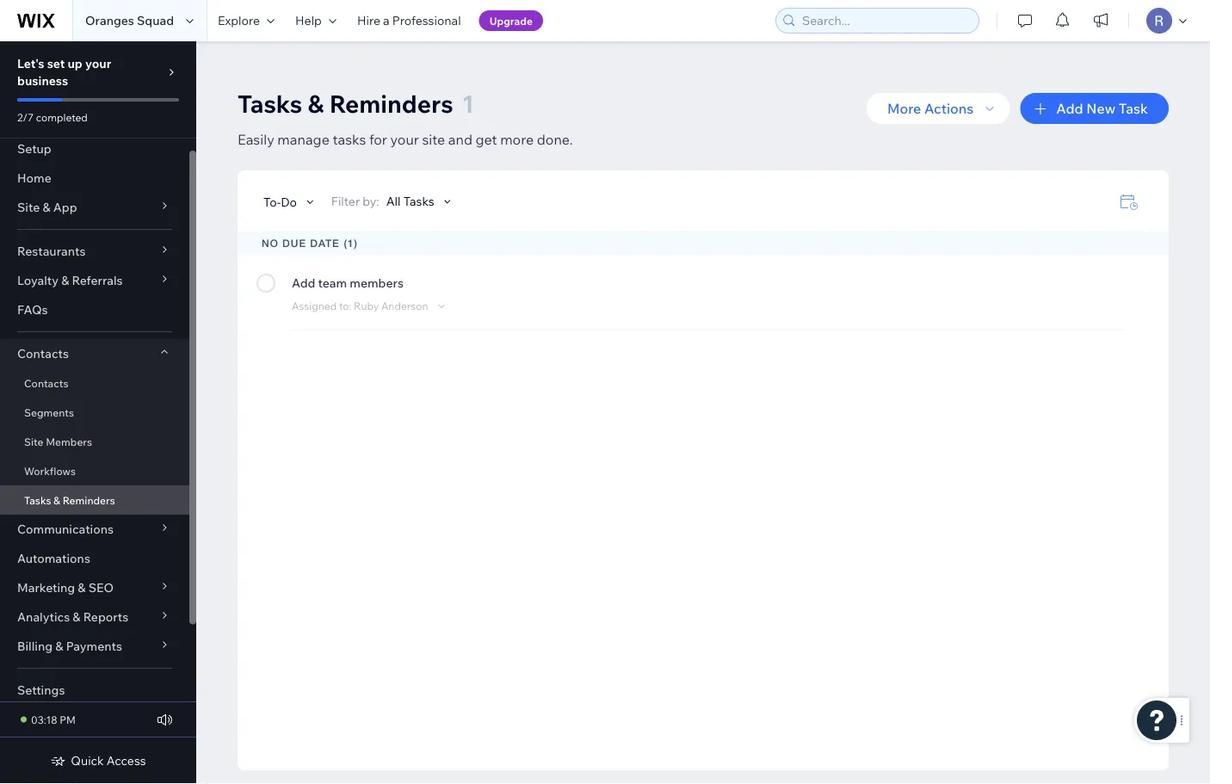 Task type: locate. For each thing, give the bounding box(es) containing it.
members
[[46, 435, 92, 448]]

site down home
[[17, 200, 40, 215]]

1 vertical spatial your
[[390, 131, 419, 148]]

and
[[448, 131, 473, 148]]

your right up
[[85, 56, 111, 71]]

contacts inside popup button
[[17, 346, 69, 361]]

tasks
[[238, 88, 302, 118], [404, 194, 434, 209], [24, 494, 51, 507]]

& for site & app
[[43, 200, 50, 215]]

1 vertical spatial add
[[292, 276, 316, 291]]

quick access button
[[50, 753, 146, 769]]

setup link
[[0, 134, 189, 164]]

workflows
[[24, 465, 76, 477]]

& up manage
[[308, 88, 324, 118]]

add team members
[[292, 276, 404, 291]]

site members
[[24, 435, 92, 448]]

no
[[262, 237, 279, 249]]

reports
[[83, 610, 128, 625]]

& down workflows
[[53, 494, 60, 507]]

& left app
[[43, 200, 50, 215]]

1 vertical spatial contacts
[[24, 377, 68, 390]]

0 vertical spatial tasks
[[238, 88, 302, 118]]

marketing & seo
[[17, 580, 114, 595]]

communications
[[17, 522, 114, 537]]

& inside the analytics & reports popup button
[[73, 610, 81, 625]]

& inside marketing & seo dropdown button
[[78, 580, 86, 595]]

all
[[386, 194, 401, 209]]

sidebar element
[[0, 41, 196, 784]]

0 vertical spatial your
[[85, 56, 111, 71]]

reminders for tasks & reminders
[[63, 494, 115, 507]]

& for marketing & seo
[[78, 580, 86, 595]]

contacts down faqs on the left top of the page
[[17, 346, 69, 361]]

tasks right all
[[404, 194, 434, 209]]

to-do button
[[264, 194, 318, 209]]

reminders up for
[[330, 88, 454, 118]]

do
[[281, 194, 297, 209]]

0 horizontal spatial add
[[292, 276, 316, 291]]

03:18
[[31, 713, 57, 726]]

settings link
[[0, 676, 189, 705]]

& right billing
[[55, 639, 63, 654]]

1 vertical spatial site
[[24, 435, 43, 448]]

more actions button
[[867, 93, 1010, 124]]

2 vertical spatial tasks
[[24, 494, 51, 507]]

professional
[[393, 13, 461, 28]]

help
[[295, 13, 322, 28]]

& inside billing & payments popup button
[[55, 639, 63, 654]]

your right for
[[390, 131, 419, 148]]

contacts button
[[0, 339, 189, 369]]

1 horizontal spatial reminders
[[330, 88, 454, 118]]

0 vertical spatial site
[[17, 200, 40, 215]]

0 horizontal spatial your
[[85, 56, 111, 71]]

add left new at the right of the page
[[1057, 100, 1084, 117]]

site inside popup button
[[17, 200, 40, 215]]

workflows link
[[0, 456, 189, 486]]

1 vertical spatial reminders
[[63, 494, 115, 507]]

members
[[350, 276, 404, 291]]

1 horizontal spatial tasks
[[238, 88, 302, 118]]

home link
[[0, 164, 189, 193]]

& inside site & app popup button
[[43, 200, 50, 215]]

your inside let's set up your business
[[85, 56, 111, 71]]

& left seo
[[78, 580, 86, 595]]

& for billing & payments
[[55, 639, 63, 654]]

loyalty
[[17, 273, 59, 288]]

tasks
[[333, 131, 366, 148]]

contacts
[[17, 346, 69, 361], [24, 377, 68, 390]]

loyalty & referrals
[[17, 273, 123, 288]]

let's
[[17, 56, 44, 71]]

0 vertical spatial reminders
[[330, 88, 454, 118]]

upgrade
[[490, 14, 533, 27]]

for
[[369, 131, 387, 148]]

site & app button
[[0, 193, 189, 222]]

marketing
[[17, 580, 75, 595]]

add
[[1057, 100, 1084, 117], [292, 276, 316, 291]]

& for tasks & reminders 1
[[308, 88, 324, 118]]

site members link
[[0, 427, 189, 456]]

a
[[383, 13, 390, 28]]

reminders inside sidebar element
[[63, 494, 115, 507]]

0 vertical spatial add
[[1057, 100, 1084, 117]]

2/7
[[17, 111, 34, 124]]

0 horizontal spatial tasks
[[24, 494, 51, 507]]

site & app
[[17, 200, 77, 215]]

add left team
[[292, 276, 316, 291]]

quick
[[71, 753, 104, 769]]

add for add new task
[[1057, 100, 1084, 117]]

reminders
[[330, 88, 454, 118], [63, 494, 115, 507]]

1 horizontal spatial your
[[390, 131, 419, 148]]

all tasks button
[[386, 194, 455, 209]]

tasks down workflows
[[24, 494, 51, 507]]

site down segments
[[24, 435, 43, 448]]

tasks inside sidebar element
[[24, 494, 51, 507]]

1 horizontal spatial add
[[1057, 100, 1084, 117]]

reminders up communications dropdown button
[[63, 494, 115, 507]]

your
[[85, 56, 111, 71], [390, 131, 419, 148]]

& right loyalty
[[61, 273, 69, 288]]

0 horizontal spatial reminders
[[63, 494, 115, 507]]

tasks up easily
[[238, 88, 302, 118]]

no due date (1)
[[262, 237, 358, 249]]

add inside "button"
[[1057, 100, 1084, 117]]

site
[[17, 200, 40, 215], [24, 435, 43, 448]]

1 vertical spatial tasks
[[404, 194, 434, 209]]

tasks inside button
[[404, 194, 434, 209]]

0 vertical spatial contacts
[[17, 346, 69, 361]]

& inside "loyalty & referrals" popup button
[[61, 273, 69, 288]]

billing
[[17, 639, 53, 654]]

billing & payments
[[17, 639, 122, 654]]

tasks for tasks & reminders 1
[[238, 88, 302, 118]]

& left reports
[[73, 610, 81, 625]]

restaurants
[[17, 244, 86, 259]]

analytics
[[17, 610, 70, 625]]

date
[[310, 237, 340, 249]]

& inside tasks & reminders link
[[53, 494, 60, 507]]

2 horizontal spatial tasks
[[404, 194, 434, 209]]

segments
[[24, 406, 74, 419]]

contacts up segments
[[24, 377, 68, 390]]

get
[[476, 131, 497, 148]]

tasks & reminders link
[[0, 486, 189, 515]]



Task type: vqa. For each thing, say whether or not it's contained in the screenshot.
market inside 'link'
no



Task type: describe. For each thing, give the bounding box(es) containing it.
site
[[422, 131, 445, 148]]

add new task
[[1057, 100, 1149, 117]]

due
[[283, 237, 307, 249]]

new
[[1087, 100, 1116, 117]]

restaurants button
[[0, 237, 189, 266]]

setup
[[17, 141, 51, 156]]

more actions
[[888, 100, 974, 117]]

site for site & app
[[17, 200, 40, 215]]

app
[[53, 200, 77, 215]]

tasks for tasks & reminders
[[24, 494, 51, 507]]

pm
[[60, 713, 76, 726]]

set
[[47, 56, 65, 71]]

contacts for contacts popup button
[[17, 346, 69, 361]]

billing & payments button
[[0, 632, 189, 661]]

payments
[[66, 639, 122, 654]]

all tasks
[[386, 194, 434, 209]]

reminders for tasks & reminders 1
[[330, 88, 454, 118]]

contacts for contacts link
[[24, 377, 68, 390]]

contacts link
[[0, 369, 189, 398]]

(1)
[[344, 237, 358, 249]]

& for tasks & reminders
[[53, 494, 60, 507]]

easily
[[238, 131, 274, 148]]

oranges squad
[[85, 13, 174, 28]]

referrals
[[72, 273, 123, 288]]

let's set up your business
[[17, 56, 111, 88]]

quick access
[[71, 753, 146, 769]]

upgrade button
[[479, 10, 543, 31]]

filter
[[331, 194, 360, 209]]

squad
[[137, 13, 174, 28]]

communications button
[[0, 515, 189, 544]]

automations
[[17, 551, 90, 566]]

more
[[500, 131, 534, 148]]

& for analytics & reports
[[73, 610, 81, 625]]

access
[[107, 753, 146, 769]]

business
[[17, 73, 68, 88]]

done.
[[537, 131, 573, 148]]

faqs
[[17, 302, 48, 317]]

automations link
[[0, 544, 189, 574]]

actions
[[925, 100, 974, 117]]

filter by:
[[331, 194, 380, 209]]

by:
[[363, 194, 380, 209]]

to-
[[264, 194, 281, 209]]

help button
[[285, 0, 347, 41]]

analytics & reports
[[17, 610, 128, 625]]

loyalty & referrals button
[[0, 266, 189, 295]]

2/7 completed
[[17, 111, 88, 124]]

Search... field
[[797, 9, 974, 33]]

& for loyalty & referrals
[[61, 273, 69, 288]]

marketing & seo button
[[0, 574, 189, 603]]

seo
[[88, 580, 114, 595]]

completed
[[36, 111, 88, 124]]

task
[[1119, 100, 1149, 117]]

hire
[[357, 13, 381, 28]]

up
[[68, 56, 83, 71]]

tasks & reminders 1
[[238, 88, 474, 118]]

1
[[462, 88, 474, 118]]

analytics & reports button
[[0, 603, 189, 632]]

site for site members
[[24, 435, 43, 448]]

add new task button
[[1021, 93, 1169, 124]]

home
[[17, 171, 51, 186]]

oranges
[[85, 13, 134, 28]]

faqs link
[[0, 295, 189, 325]]

hire a professional link
[[347, 0, 472, 41]]

tasks & reminders
[[24, 494, 115, 507]]

explore
[[218, 13, 260, 28]]

03:18 pm
[[31, 713, 76, 726]]

to-do
[[264, 194, 297, 209]]

easily manage tasks for your site and get more done.
[[238, 131, 573, 148]]

manage
[[278, 131, 330, 148]]

more
[[888, 100, 922, 117]]

add for add team members
[[292, 276, 316, 291]]

hire a professional
[[357, 13, 461, 28]]

segments link
[[0, 398, 189, 427]]

team
[[318, 276, 347, 291]]

settings
[[17, 683, 65, 698]]



